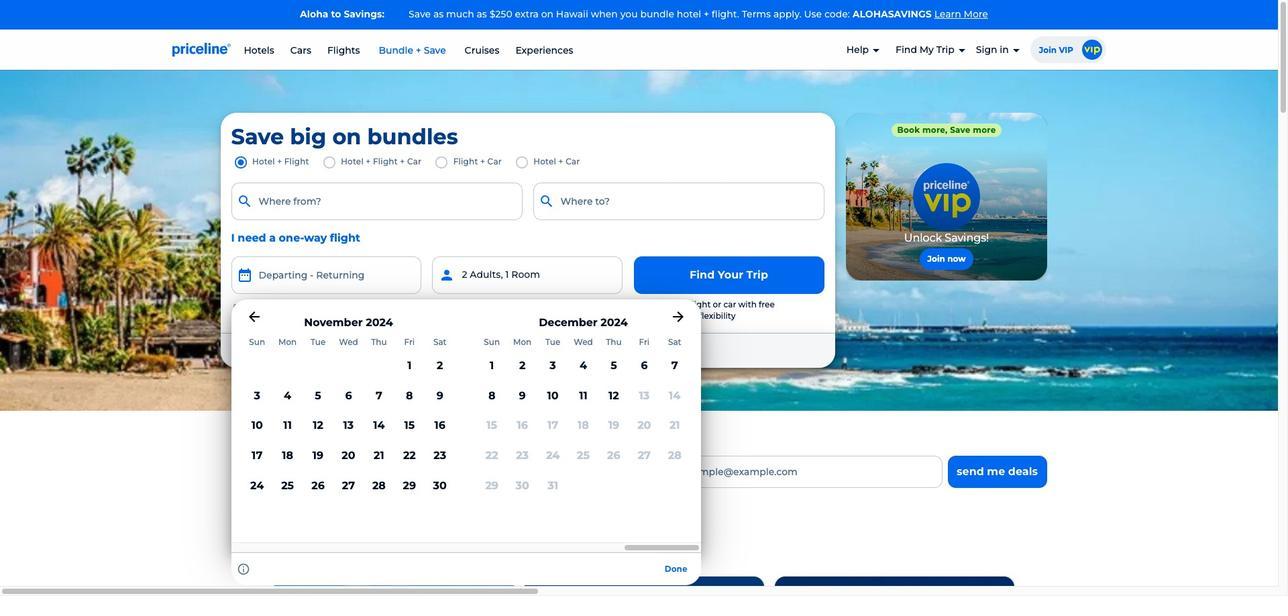 Task type: vqa. For each thing, say whether or not it's contained in the screenshot.
the Experiences
yes



Task type: describe. For each thing, give the bounding box(es) containing it.
flights
[[328, 44, 360, 56]]

6 for the right 6 button
[[641, 359, 648, 372]]

book
[[506, 344, 530, 356]]

for inside book a hotel, flight or car with free cancellation for flexibility
[[686, 311, 697, 321]]

1 horizontal spatial 12 button
[[599, 381, 629, 411]]

1 horizontal spatial a
[[298, 303, 303, 313]]

Departing - Returning field
[[231, 256, 422, 294]]

1 horizontal spatial 10 button
[[538, 381, 568, 411]]

+ for flight + car
[[481, 156, 485, 166]]

1 horizontal spatial 27
[[638, 449, 651, 462]]

0 vertical spatial flight
[[330, 231, 361, 244]]

join
[[1040, 45, 1057, 55]]

sat for 7
[[669, 337, 682, 347]]

aloha
[[300, 8, 329, 20]]

0 horizontal spatial 14 button
[[364, 411, 394, 441]]

2 1 button from the left
[[477, 351, 507, 381]]

savings:
[[344, 8, 385, 20]]

15 for 1st '15' button
[[404, 419, 415, 432]]

2024 for december 2024
[[601, 316, 628, 329]]

1 2 from the left
[[437, 359, 443, 372]]

your
[[718, 269, 744, 281]]

special
[[389, 476, 427, 489]]

0 horizontal spatial 13 button
[[333, 411, 364, 441]]

1 horizontal spatial 19 button
[[599, 411, 629, 441]]

15 for second '15' button from left
[[487, 419, 497, 432]]

hotel inside packages-search-form element
[[305, 303, 328, 313]]

send me deals
[[957, 465, 1038, 478]]

advertisement element
[[846, 113, 1048, 280]]

1 horizontal spatial 5 button
[[599, 351, 629, 381]]

1 horizontal spatial 3 button
[[538, 351, 568, 381]]

0 vertical spatial on
[[541, 8, 554, 20]]

hotel + flight + car
[[341, 156, 422, 166]]

1 horizontal spatial hotel
[[556, 344, 581, 356]]

priceline.com home image
[[172, 42, 231, 57]]

0 horizontal spatial 7 button
[[364, 381, 394, 411]]

0 horizontal spatial 21 button
[[364, 441, 394, 471]]

i for i need a one-way flight
[[231, 231, 235, 244]]

bundles
[[368, 123, 458, 149]]

26 for rightmost 26 button
[[608, 449, 621, 462]]

hotel for hotel + car
[[534, 156, 557, 166]]

0 vertical spatial when
[[591, 8, 618, 20]]

0 horizontal spatial 19
[[313, 449, 324, 462]]

or
[[713, 299, 722, 309]]

11 for the leftmost 11 button
[[284, 419, 292, 432]]

find my trip
[[896, 44, 955, 56]]

+ for bundle + save
[[416, 44, 422, 56]]

Promotion email input field
[[674, 456, 943, 488]]

sign in button
[[977, 33, 1020, 68]]

with
[[739, 299, 757, 309]]

don't
[[231, 533, 292, 560]]

wed for december
[[574, 337, 593, 347]]

0 horizontal spatial 5
[[315, 389, 321, 402]]

0 horizontal spatial 28
[[372, 479, 386, 492]]

16 for second the 16 button from the right
[[435, 419, 446, 432]]

tue for november
[[311, 337, 326, 347]]

much
[[446, 8, 474, 20]]

hotel + flight
[[252, 156, 309, 166]]

aloha to savings:
[[300, 8, 387, 20]]

1 23 button from the left
[[425, 441, 455, 471]]

2 9 button from the left
[[507, 381, 538, 411]]

6 for left 6 button
[[345, 389, 352, 402]]

use
[[805, 8, 822, 20]]

1 horizontal spatial 18 button
[[568, 411, 599, 441]]

cruises
[[465, 44, 500, 56]]

0 horizontal spatial 6 button
[[333, 381, 364, 411]]

0 horizontal spatial 11 button
[[272, 411, 303, 441]]

i only need a hotel for part of my stay
[[247, 303, 410, 313]]

done
[[665, 564, 688, 574]]

1 vertical spatial need
[[274, 303, 295, 313]]

1 horizontal spatial exclusive
[[312, 455, 377, 471]]

access
[[284, 476, 320, 489]]

1 horizontal spatial 6 button
[[629, 351, 660, 381]]

0 vertical spatial 21
[[670, 419, 680, 432]]

1 horizontal spatial 17 button
[[538, 411, 568, 441]]

1 30 button from the left
[[425, 471, 455, 501]]

help
[[847, 44, 869, 56]]

30 for second the 30 button from right
[[433, 479, 447, 492]]

coupons
[[460, 455, 522, 471]]

deals inside send me deals button
[[1009, 465, 1038, 478]]

sign for in
[[977, 44, 998, 56]]

hotel,
[[664, 299, 687, 309]]

package
[[425, 533, 522, 560]]

december 2024
[[539, 316, 628, 329]]

Where from? field
[[231, 182, 523, 220]]

0 horizontal spatial 19 button
[[303, 441, 333, 471]]

alohasavings
[[853, 8, 932, 20]]

save up to $625 when you book your hotel and flight together!
[[379, 344, 677, 356]]

1 vertical spatial 21
[[374, 449, 384, 462]]

3 for leftmost the 3 "button"
[[254, 389, 260, 402]]

car for flight + car
[[488, 156, 502, 166]]

0 horizontal spatial 25 button
[[272, 471, 303, 501]]

1 vertical spatial you
[[486, 344, 503, 356]]

more
[[964, 8, 989, 20]]

1 horizontal spatial 4 button
[[568, 351, 599, 381]]

1 vertical spatial to
[[419, 344, 429, 356]]

1 horizontal spatial 19
[[609, 419, 620, 432]]

0 horizontal spatial 20 button
[[333, 441, 364, 471]]

find for find my trip
[[896, 44, 918, 56]]

find your trip
[[690, 269, 769, 281]]

1 horizontal spatial 28 button
[[660, 441, 690, 471]]

2 16 button from the left
[[507, 411, 538, 441]]

hotel for hotel + flight + car
[[341, 156, 364, 166]]

0 horizontal spatial 27 button
[[333, 471, 364, 501]]

0 vertical spatial to
[[331, 8, 341, 20]]

up for sign
[[266, 455, 285, 471]]

31 button
[[538, 471, 568, 501]]

0 vertical spatial you
[[621, 8, 638, 20]]

stay
[[392, 303, 410, 313]]

1 horizontal spatial 27 button
[[629, 441, 660, 471]]

bundle + save link
[[376, 44, 449, 56]]

1 horizontal spatial 26 button
[[599, 441, 629, 471]]

Where to? field
[[533, 182, 825, 220]]

31
[[548, 479, 558, 492]]

1 vertical spatial exclusive
[[231, 476, 281, 489]]

1 horizontal spatial 7
[[672, 359, 678, 372]]

vip
[[1060, 45, 1074, 55]]

2 horizontal spatial hotel
[[677, 8, 702, 20]]

hotel + car
[[534, 156, 580, 166]]

cruises link
[[465, 44, 500, 56]]

your
[[533, 344, 554, 356]]

hotels link
[[244, 44, 274, 56]]

car
[[724, 299, 737, 309]]

2 9 from the left
[[519, 389, 526, 402]]

trip for find my trip
[[937, 44, 955, 56]]

promotions.
[[487, 476, 553, 489]]

+ for hotel + flight
[[277, 156, 282, 166]]

sat for 2
[[434, 337, 447, 347]]

4 for 4 button to the left
[[284, 389, 291, 402]]

18 for leftmost 18 button
[[282, 449, 293, 462]]

1 vertical spatial 17
[[252, 449, 263, 462]]

1 for second 1 button from right
[[408, 359, 412, 372]]

2 2 button from the left
[[507, 351, 538, 381]]

0 vertical spatial 13
[[639, 389, 650, 402]]

i need a one-way flight link
[[231, 231, 361, 246]]

send me deals button
[[948, 456, 1048, 488]]

1 23 from the left
[[434, 449, 447, 462]]

show december 2024 image
[[670, 309, 686, 325]]

25 for 25 button to the right
[[577, 449, 590, 462]]

these
[[356, 533, 419, 560]]

offers
[[430, 476, 460, 489]]

trip for find your trip
[[747, 269, 769, 281]]

1 horizontal spatial 24 button
[[538, 441, 568, 471]]

1 horizontal spatial 7 button
[[660, 351, 690, 381]]

i need a one-way flight
[[231, 231, 361, 244]]

0 horizontal spatial 26 button
[[303, 471, 333, 501]]

0 horizontal spatial when
[[457, 344, 484, 356]]

flexibility
[[699, 311, 736, 321]]

on inside packages-search-form element
[[333, 123, 361, 149]]

0 vertical spatial 17
[[548, 419, 559, 432]]

me
[[988, 465, 1006, 478]]

1 1 button from the left
[[394, 351, 425, 381]]

find your trip button
[[634, 256, 825, 294]]

help button
[[847, 33, 880, 68]]

1 horizontal spatial 14 button
[[660, 381, 690, 411]]

sign for up
[[231, 455, 263, 471]]

hawaii
[[556, 8, 589, 20]]

done button
[[657, 558, 696, 580]]

vip badge icon image
[[1082, 39, 1103, 59]]

1 vertical spatial 27
[[342, 479, 355, 492]]

1 horizontal spatial and
[[583, 344, 602, 356]]

learn
[[935, 8, 962, 20]]

flights link
[[328, 44, 360, 56]]

3 for the 3 "button" to the right
[[550, 359, 556, 372]]

22 for 1st "22" button from the left
[[403, 449, 416, 462]]

0 horizontal spatial 28 button
[[364, 471, 394, 501]]

experiences
[[516, 44, 574, 56]]

14 for 14 button to the left
[[373, 419, 385, 432]]

cancellation
[[634, 311, 684, 321]]

14 for rightmost 14 button
[[669, 389, 681, 402]]

16 for first the 16 button from the right
[[517, 419, 528, 432]]

november
[[304, 316, 363, 329]]

1 as from the left
[[434, 8, 444, 20]]

sign in
[[977, 44, 1009, 56]]

$625
[[432, 344, 454, 356]]

flight for hotel + flight + car
[[373, 156, 398, 166]]

hotels
[[244, 44, 274, 56]]

0 horizontal spatial 17 button
[[242, 441, 272, 471]]

1 horizontal spatial 21 button
[[660, 411, 690, 441]]

code:
[[825, 8, 851, 20]]

0 horizontal spatial 10 button
[[242, 411, 272, 441]]

apply.
[[774, 8, 802, 20]]

sun for 3
[[249, 337, 265, 347]]

1 car from the left
[[407, 156, 422, 166]]

none field where from?
[[231, 182, 523, 220]]

part
[[345, 303, 363, 313]]

none field where to?
[[533, 182, 825, 220]]

2 29 button from the left
[[477, 471, 507, 501]]

1 vertical spatial 13
[[343, 419, 354, 432]]

2 30 button from the left
[[507, 471, 538, 501]]

2 8 button from the left
[[477, 381, 507, 411]]

0 horizontal spatial 24 button
[[242, 471, 272, 501]]

save big on bundles
[[231, 123, 458, 149]]

of
[[365, 303, 374, 313]]

my
[[376, 303, 390, 313]]

miss
[[298, 533, 350, 560]]

10 for the right 10 button
[[547, 389, 559, 402]]

0 horizontal spatial 3 button
[[242, 381, 272, 411]]

save for save up to $625 when you book your hotel and flight together!
[[379, 344, 402, 356]]

coupons,
[[337, 476, 386, 489]]

0 horizontal spatial 5 button
[[303, 381, 333, 411]]

1 vertical spatial deals
[[528, 533, 587, 560]]

0 horizontal spatial a
[[269, 231, 276, 244]]

bundle
[[641, 8, 675, 20]]

up for save
[[404, 344, 417, 356]]

0 vertical spatial 28
[[668, 449, 682, 462]]

in
[[1000, 44, 1009, 56]]

save as much as $250 extra on hawaii when you bundle hotel + flight. terms apply. use code: alohasavings learn more
[[409, 8, 989, 20]]

find my trip button
[[896, 33, 966, 68]]

0 horizontal spatial 18 button
[[272, 441, 303, 471]]



Task type: locate. For each thing, give the bounding box(es) containing it.
11 for the rightmost 11 button
[[579, 389, 588, 402]]

1 down stay on the bottom left of page
[[408, 359, 412, 372]]

save for save as much as $250 extra on hawaii when you bundle hotel + flight. terms apply. use code: alohasavings learn more
[[409, 8, 431, 20]]

1 horizontal spatial hotel
[[341, 156, 364, 166]]

2 sun from the left
[[484, 337, 500, 347]]

14
[[669, 389, 681, 402], [373, 419, 385, 432]]

2 15 from the left
[[487, 419, 497, 432]]

1 30 from the left
[[433, 479, 447, 492]]

1 horizontal spatial i
[[247, 303, 250, 313]]

1 down save up to $625 when you book your hotel and flight together!
[[490, 359, 494, 372]]

trip right your
[[747, 269, 769, 281]]

1 horizontal spatial 2024
[[601, 316, 628, 329]]

2 15 button from the left
[[477, 411, 507, 441]]

2 flight from the left
[[373, 156, 398, 166]]

1 horizontal spatial 25 button
[[568, 441, 599, 471]]

16 button
[[425, 411, 455, 441], [507, 411, 538, 441]]

1 vertical spatial sign
[[231, 455, 263, 471]]

29 down the coupons
[[486, 479, 499, 492]]

1 9 button from the left
[[425, 381, 455, 411]]

9 button down book
[[507, 381, 538, 411]]

my
[[920, 44, 934, 56]]

terms
[[742, 8, 771, 20]]

1 horizontal spatial need
[[274, 303, 295, 313]]

for inside sign up for exclusive email-only coupons exclusive access to coupons, special offers and promotions.
[[289, 455, 308, 471]]

4 button
[[568, 351, 599, 381], [272, 381, 303, 411]]

don't miss these package deals
[[231, 533, 587, 560]]

hotel right your
[[556, 344, 581, 356]]

22 button
[[394, 441, 425, 471], [477, 441, 507, 471]]

1 2024 from the left
[[366, 316, 393, 329]]

exclusive up "coupons,"
[[312, 455, 377, 471]]

2 hotel from the left
[[341, 156, 364, 166]]

mon for november
[[279, 337, 297, 347]]

sign inside sign up for exclusive email-only coupons exclusive access to coupons, special offers and promotions.
[[231, 455, 263, 471]]

16 up the coupons
[[517, 419, 528, 432]]

23 button up promotions.
[[507, 441, 538, 471]]

22 button up promotions.
[[477, 441, 507, 471]]

0 horizontal spatial 12 button
[[303, 411, 333, 441]]

23
[[434, 449, 447, 462], [516, 449, 529, 462]]

2 30 from the left
[[516, 479, 530, 492]]

0 vertical spatial deals
[[1009, 465, 1038, 478]]

11
[[579, 389, 588, 402], [284, 419, 292, 432]]

30 button left 31
[[507, 471, 538, 501]]

22 button up special
[[394, 441, 425, 471]]

24 left access
[[250, 479, 264, 492]]

exclusive
[[312, 455, 377, 471], [231, 476, 281, 489]]

need right show september 2024 image
[[274, 303, 295, 313]]

as
[[434, 8, 444, 20], [477, 8, 487, 20]]

20 for left 20 button
[[342, 449, 356, 462]]

join vip link
[[1031, 36, 1111, 63]]

23 up promotions.
[[516, 449, 529, 462]]

30 right special
[[433, 479, 447, 492]]

1 horizontal spatial flight
[[604, 344, 630, 356]]

4
[[580, 359, 587, 372], [284, 389, 291, 402]]

2 2 from the left
[[520, 359, 526, 372]]

1 vertical spatial 18
[[282, 449, 293, 462]]

1 1 from the left
[[408, 359, 412, 372]]

hotel right bundle
[[677, 8, 702, 20]]

2 none field from the left
[[533, 182, 825, 220]]

1 22 button from the left
[[394, 441, 425, 471]]

2024 for november 2024
[[366, 316, 393, 329]]

1 sun from the left
[[249, 337, 265, 347]]

2 horizontal spatial for
[[686, 311, 697, 321]]

1 for second 1 button from the left
[[490, 359, 494, 372]]

1 mon from the left
[[279, 337, 297, 347]]

exclusive left access
[[231, 476, 281, 489]]

1 horizontal spatial for
[[330, 303, 342, 313]]

0 horizontal spatial 2024
[[366, 316, 393, 329]]

december
[[539, 316, 598, 329]]

1 22 from the left
[[403, 449, 416, 462]]

15 up email-
[[404, 419, 415, 432]]

12 for the leftmost 12 button
[[313, 419, 323, 432]]

1 vertical spatial 10
[[251, 419, 263, 432]]

experiences link
[[516, 44, 574, 56]]

a inside book a hotel, flight or car with free cancellation for flexibility
[[658, 299, 662, 309]]

deals right me at the bottom of the page
[[1009, 465, 1038, 478]]

1 29 from the left
[[403, 479, 416, 492]]

0 vertical spatial 19
[[609, 419, 620, 432]]

mon
[[279, 337, 297, 347], [514, 337, 532, 347]]

2 thu from the left
[[606, 337, 622, 347]]

0 horizontal spatial as
[[434, 8, 444, 20]]

tue for december
[[546, 337, 561, 347]]

0 horizontal spatial 15
[[404, 419, 415, 432]]

1 none field from the left
[[231, 182, 523, 220]]

1 hotel from the left
[[252, 156, 275, 166]]

a up cancellation
[[658, 299, 662, 309]]

1 horizontal spatial 8
[[489, 389, 496, 402]]

you left book
[[486, 344, 503, 356]]

9 button down $625
[[425, 381, 455, 411]]

1 horizontal spatial 1 button
[[477, 351, 507, 381]]

0 vertical spatial 24
[[546, 449, 560, 462]]

1 vertical spatial 6
[[345, 389, 352, 402]]

when right hawaii
[[591, 8, 618, 20]]

need left one-
[[238, 231, 266, 244]]

1 horizontal spatial tue
[[546, 337, 561, 347]]

1
[[408, 359, 412, 372], [490, 359, 494, 372]]

2 16 from the left
[[517, 419, 528, 432]]

sun left book
[[484, 337, 500, 347]]

19 button
[[599, 411, 629, 441], [303, 441, 333, 471]]

send
[[957, 465, 985, 478]]

0 vertical spatial 6
[[641, 359, 648, 372]]

30 button left the coupons
[[425, 471, 455, 501]]

24 button up 31
[[538, 441, 568, 471]]

29 down email-
[[403, 479, 416, 492]]

car for hotel + car
[[566, 156, 580, 166]]

26 button
[[599, 441, 629, 471], [303, 471, 333, 501]]

1 15 from the left
[[404, 419, 415, 432]]

thu for december 2024
[[606, 337, 622, 347]]

1 fri from the left
[[404, 337, 415, 347]]

2 sat from the left
[[669, 337, 682, 347]]

2 down $625
[[437, 359, 443, 372]]

as left $250
[[477, 8, 487, 20]]

1 button right $625
[[477, 351, 507, 381]]

23 up offers
[[434, 449, 447, 462]]

15
[[404, 419, 415, 432], [487, 419, 497, 432]]

fri for 1
[[404, 337, 415, 347]]

find inside "dropdown button"
[[896, 44, 918, 56]]

16 button up email-
[[425, 411, 455, 441]]

0 horizontal spatial i
[[231, 231, 235, 244]]

14 button down together!
[[660, 381, 690, 411]]

3 hotel from the left
[[534, 156, 557, 166]]

0 horizontal spatial 8 button
[[394, 381, 425, 411]]

big
[[290, 123, 326, 149]]

wed
[[339, 337, 358, 347], [574, 337, 593, 347]]

1 horizontal spatial 5
[[611, 359, 617, 372]]

24 for the leftmost 24 button
[[250, 479, 264, 492]]

1 horizontal spatial 13
[[639, 389, 650, 402]]

1 vertical spatial 5
[[315, 389, 321, 402]]

0 horizontal spatial 4 button
[[272, 381, 303, 411]]

on right big
[[333, 123, 361, 149]]

17
[[548, 419, 559, 432], [252, 449, 263, 462]]

0 horizontal spatial 26
[[312, 479, 325, 492]]

1 horizontal spatial fri
[[639, 337, 650, 347]]

1 button
[[394, 351, 425, 381], [477, 351, 507, 381]]

a down the departing - returning field
[[298, 303, 303, 313]]

find left your
[[690, 269, 715, 281]]

fri down cancellation
[[639, 337, 650, 347]]

only inside packages-search-form element
[[253, 303, 271, 313]]

0 horizontal spatial 23
[[434, 449, 447, 462]]

1 horizontal spatial 17
[[548, 419, 559, 432]]

14 up email-
[[373, 419, 385, 432]]

book a hotel, flight or car with free cancellation for flexibility
[[634, 299, 775, 321]]

0 horizontal spatial hotel
[[305, 303, 328, 313]]

join vip
[[1040, 45, 1074, 55]]

18
[[578, 419, 589, 432], [282, 449, 293, 462]]

on
[[541, 8, 554, 20], [333, 123, 361, 149]]

+
[[704, 8, 710, 20], [416, 44, 422, 56], [277, 156, 282, 166], [366, 156, 371, 166], [400, 156, 405, 166], [481, 156, 485, 166], [559, 156, 564, 166]]

cars
[[291, 44, 311, 56]]

2024 down my
[[366, 316, 393, 329]]

25 for the leftmost 25 button
[[281, 479, 294, 492]]

13
[[639, 389, 650, 402], [343, 419, 354, 432]]

2 vertical spatial flight
[[604, 344, 630, 356]]

wed down december 2024
[[574, 337, 593, 347]]

11 button
[[568, 381, 599, 411], [272, 411, 303, 441]]

1 horizontal spatial as
[[477, 8, 487, 20]]

0 vertical spatial up
[[404, 344, 417, 356]]

1 horizontal spatial 16 button
[[507, 411, 538, 441]]

sign
[[977, 44, 998, 56], [231, 455, 263, 471]]

flight + car
[[454, 156, 502, 166]]

2 23 from the left
[[516, 449, 529, 462]]

0 horizontal spatial 29
[[403, 479, 416, 492]]

0 horizontal spatial need
[[238, 231, 266, 244]]

1 vertical spatial on
[[333, 123, 361, 149]]

2 down book
[[520, 359, 526, 372]]

sun down show september 2024 image
[[249, 337, 265, 347]]

0 horizontal spatial 1 button
[[394, 351, 425, 381]]

0 horizontal spatial 30 button
[[425, 471, 455, 501]]

hotel for hotel + flight
[[252, 156, 275, 166]]

only inside sign up for exclusive email-only coupons exclusive access to coupons, special offers and promotions.
[[426, 455, 456, 471]]

0 horizontal spatial 16 button
[[425, 411, 455, 441]]

save right 'bundle' at the top left
[[424, 44, 446, 56]]

7 button
[[660, 351, 690, 381], [364, 381, 394, 411]]

find for find your trip
[[690, 269, 715, 281]]

$250
[[490, 8, 513, 20]]

27
[[638, 449, 651, 462], [342, 479, 355, 492]]

and down december 2024
[[583, 344, 602, 356]]

trip inside button
[[747, 269, 769, 281]]

1 button left $625
[[394, 351, 425, 381]]

1 vertical spatial 7
[[376, 389, 383, 402]]

1 8 button from the left
[[394, 381, 425, 411]]

traveler selection text field
[[433, 256, 623, 294]]

30 left 31
[[516, 479, 530, 492]]

1 8 from the left
[[406, 389, 413, 402]]

2 tue from the left
[[546, 337, 561, 347]]

1 horizontal spatial when
[[591, 8, 618, 20]]

13 button down together!
[[629, 381, 660, 411]]

1 horizontal spatial 3
[[550, 359, 556, 372]]

to left $625
[[419, 344, 429, 356]]

0 horizontal spatial none field
[[231, 182, 523, 220]]

16 button up the coupons
[[507, 411, 538, 441]]

+ for hotel + car
[[559, 156, 564, 166]]

1 wed from the left
[[339, 337, 358, 347]]

1 tue from the left
[[311, 337, 326, 347]]

13 up "coupons,"
[[343, 419, 354, 432]]

0 horizontal spatial fri
[[404, 337, 415, 347]]

14 button up email-
[[364, 411, 394, 441]]

save for save big on bundles
[[231, 123, 284, 149]]

1 9 from the left
[[437, 389, 444, 402]]

12 for the rightmost 12 button
[[609, 389, 619, 402]]

2 wed from the left
[[574, 337, 593, 347]]

8
[[406, 389, 413, 402], [489, 389, 496, 402]]

extra
[[515, 8, 539, 20]]

to right access
[[323, 476, 334, 489]]

to right "aloha"
[[331, 8, 341, 20]]

as left much
[[434, 8, 444, 20]]

packages-search-form element
[[0, 123, 830, 585]]

1 horizontal spatial 15 button
[[477, 411, 507, 441]]

18 for the right 18 button
[[578, 419, 589, 432]]

26
[[608, 449, 621, 462], [312, 479, 325, 492]]

1 horizontal spatial 28
[[668, 449, 682, 462]]

tue
[[311, 337, 326, 347], [546, 337, 561, 347]]

10 button
[[538, 381, 568, 411], [242, 411, 272, 441]]

1 horizontal spatial 13 button
[[629, 381, 660, 411]]

sun for 8
[[484, 337, 500, 347]]

deals down 31 button
[[528, 533, 587, 560]]

book
[[634, 299, 655, 309]]

mon left your
[[514, 337, 532, 347]]

find left my
[[896, 44, 918, 56]]

when right $625
[[457, 344, 484, 356]]

thu down december 2024
[[606, 337, 622, 347]]

november 2024
[[304, 316, 393, 329]]

flight
[[284, 156, 309, 166], [373, 156, 398, 166], [454, 156, 478, 166]]

1 flight from the left
[[284, 156, 309, 166]]

save inside packages-search-form element
[[231, 123, 284, 149]]

22 for second "22" button from the left
[[486, 449, 499, 462]]

2 23 button from the left
[[507, 441, 538, 471]]

1 horizontal spatial wed
[[574, 337, 593, 347]]

9 down book
[[519, 389, 526, 402]]

0 vertical spatial only
[[253, 303, 271, 313]]

2 22 button from the left
[[477, 441, 507, 471]]

7
[[672, 359, 678, 372], [376, 389, 383, 402]]

1 horizontal spatial 20 button
[[629, 411, 660, 441]]

deals
[[1009, 465, 1038, 478], [528, 533, 587, 560]]

18 button
[[568, 411, 599, 441], [272, 441, 303, 471]]

10 for 10 button to the left
[[251, 419, 263, 432]]

car
[[407, 156, 422, 166], [488, 156, 502, 166], [566, 156, 580, 166]]

1 horizontal spatial 23 button
[[507, 441, 538, 471]]

24
[[546, 449, 560, 462], [250, 479, 264, 492]]

1 2 button from the left
[[425, 351, 455, 381]]

+ for hotel + flight + car
[[366, 156, 371, 166]]

show september 2024 image
[[246, 309, 262, 325]]

2 horizontal spatial hotel
[[534, 156, 557, 166]]

0 horizontal spatial 2 button
[[425, 351, 455, 381]]

2 2024 from the left
[[601, 316, 628, 329]]

0 horizontal spatial 6
[[345, 389, 352, 402]]

together!
[[632, 344, 677, 356]]

None field
[[231, 182, 523, 220], [533, 182, 825, 220]]

1 horizontal spatial 24
[[546, 449, 560, 462]]

4 for 4 button to the right
[[580, 359, 587, 372]]

2 vertical spatial hotel
[[556, 344, 581, 356]]

sign up for exclusive email-only coupons exclusive access to coupons, special offers and promotions.
[[231, 455, 553, 489]]

1 vertical spatial 4
[[284, 389, 291, 402]]

1 29 button from the left
[[394, 471, 425, 501]]

23 button up offers
[[425, 441, 455, 471]]

16 up offers
[[435, 419, 446, 432]]

one-
[[279, 231, 304, 244]]

0 horizontal spatial sat
[[434, 337, 447, 347]]

flight right way
[[330, 231, 361, 244]]

1 15 button from the left
[[394, 411, 425, 441]]

trip
[[937, 44, 955, 56], [747, 269, 769, 281]]

up up access
[[266, 455, 285, 471]]

thu down my
[[371, 337, 387, 347]]

16
[[435, 419, 446, 432], [517, 419, 528, 432]]

bundle + save
[[376, 44, 449, 56]]

2 horizontal spatial flight
[[454, 156, 478, 166]]

1 vertical spatial only
[[426, 455, 456, 471]]

on right extra at the left top of the page
[[541, 8, 554, 20]]

2 car from the left
[[488, 156, 502, 166]]

trip right my
[[937, 44, 955, 56]]

22 up special
[[403, 449, 416, 462]]

and inside sign up for exclusive email-only coupons exclusive access to coupons, special offers and promotions.
[[463, 476, 484, 489]]

1 thu from the left
[[371, 337, 387, 347]]

0 horizontal spatial 12
[[313, 419, 323, 432]]

24 for the rightmost 24 button
[[546, 449, 560, 462]]

0 vertical spatial find
[[896, 44, 918, 56]]

trip inside "dropdown button"
[[937, 44, 955, 56]]

9 down $625
[[437, 389, 444, 402]]

29 button right offers
[[477, 471, 507, 501]]

15 up the coupons
[[487, 419, 497, 432]]

26 for leftmost 26 button
[[312, 479, 325, 492]]

1 sat from the left
[[434, 337, 447, 347]]

0 vertical spatial 5
[[611, 359, 617, 372]]

0 horizontal spatial 7
[[376, 389, 383, 402]]

2 as from the left
[[477, 8, 487, 20]]

24 up 31
[[546, 449, 560, 462]]

3 car from the left
[[566, 156, 580, 166]]

6 button
[[629, 351, 660, 381], [333, 381, 364, 411]]

3 flight from the left
[[454, 156, 478, 166]]

save up the hotel + flight
[[231, 123, 284, 149]]

2024 left cancellation
[[601, 316, 628, 329]]

wed for november
[[339, 337, 358, 347]]

a left one-
[[269, 231, 276, 244]]

save up bundle + save
[[409, 8, 431, 20]]

for down hotel,
[[686, 311, 697, 321]]

hotel up november
[[305, 303, 328, 313]]

0 horizontal spatial only
[[253, 303, 271, 313]]

1 horizontal spatial 18
[[578, 419, 589, 432]]

cars link
[[291, 44, 311, 56]]

1 vertical spatial 20
[[342, 449, 356, 462]]

13 button up "coupons,"
[[333, 411, 364, 441]]

mon for december
[[514, 337, 532, 347]]

2 29 from the left
[[486, 479, 499, 492]]

2 horizontal spatial flight
[[689, 299, 711, 309]]

0 vertical spatial exclusive
[[312, 455, 377, 471]]

sign inside button
[[977, 44, 998, 56]]

9 button
[[425, 381, 455, 411], [507, 381, 538, 411]]

find inside button
[[690, 269, 715, 281]]

1 16 button from the left
[[425, 411, 455, 441]]

0 horizontal spatial 30
[[433, 479, 447, 492]]

2 fri from the left
[[639, 337, 650, 347]]

20 for 20 button to the right
[[638, 419, 651, 432]]

29 button left offers
[[394, 471, 425, 501]]

13 down together!
[[639, 389, 650, 402]]

sun
[[249, 337, 265, 347], [484, 337, 500, 347]]

for up access
[[289, 455, 308, 471]]

i for i only need a hotel for part of my stay
[[247, 303, 250, 313]]

24 button left access
[[242, 471, 272, 501]]

mon down i only need a hotel for part of my stay
[[279, 337, 297, 347]]

flight
[[330, 231, 361, 244], [689, 299, 711, 309], [604, 344, 630, 356]]

fri for 6
[[639, 337, 650, 347]]

flight for hotel + flight
[[284, 156, 309, 166]]

you left bundle
[[621, 8, 638, 20]]

for up november
[[330, 303, 342, 313]]

1 16 from the left
[[435, 419, 446, 432]]

9
[[437, 389, 444, 402], [519, 389, 526, 402]]

0 horizontal spatial 18
[[282, 449, 293, 462]]

2 1 from the left
[[490, 359, 494, 372]]

tue down december
[[546, 337, 561, 347]]

and down the coupons
[[463, 476, 484, 489]]

up inside sign up for exclusive email-only coupons exclusive access to coupons, special offers and promotions.
[[266, 455, 285, 471]]

need
[[238, 231, 266, 244], [274, 303, 295, 313]]

1 horizontal spatial 11 button
[[568, 381, 599, 411]]

8 button
[[394, 381, 425, 411], [477, 381, 507, 411]]

10
[[547, 389, 559, 402], [251, 419, 263, 432]]

flight left together!
[[604, 344, 630, 356]]

1 vertical spatial 24
[[250, 479, 264, 492]]

2 mon from the left
[[514, 337, 532, 347]]

0 vertical spatial trip
[[937, 44, 955, 56]]

bundle
[[379, 44, 414, 56]]

tue down november
[[311, 337, 326, 347]]

1 horizontal spatial 16
[[517, 419, 528, 432]]

2 8 from the left
[[489, 389, 496, 402]]

email-
[[381, 455, 426, 471]]

flight inside book a hotel, flight or car with free cancellation for flexibility
[[689, 299, 711, 309]]

22 up promotions.
[[486, 449, 499, 462]]

2024
[[366, 316, 393, 329], [601, 316, 628, 329]]

15 button up the coupons
[[477, 411, 507, 441]]

flight left or
[[689, 299, 711, 309]]

1 horizontal spatial 12
[[609, 389, 619, 402]]

0 horizontal spatial find
[[690, 269, 715, 281]]

0 horizontal spatial 10
[[251, 419, 263, 432]]

save down my
[[379, 344, 402, 356]]

5
[[611, 359, 617, 372], [315, 389, 321, 402]]

up left $625
[[404, 344, 417, 356]]

fri left $625
[[404, 337, 415, 347]]

0 horizontal spatial 23 button
[[425, 441, 455, 471]]

wed down november 2024
[[339, 337, 358, 347]]

15 button up email-
[[394, 411, 425, 441]]

flight.
[[712, 8, 740, 20]]

way
[[304, 231, 327, 244]]

free
[[759, 299, 775, 309]]

0 horizontal spatial car
[[407, 156, 422, 166]]

2 22 from the left
[[486, 449, 499, 462]]

30 for 2nd the 30 button from the left
[[516, 479, 530, 492]]

to inside sign up for exclusive email-only coupons exclusive access to coupons, special offers and promotions.
[[323, 476, 334, 489]]

thu for november 2024
[[371, 337, 387, 347]]

0 horizontal spatial flight
[[330, 231, 361, 244]]

19
[[609, 419, 620, 432], [313, 449, 324, 462]]

3 button
[[538, 351, 568, 381], [242, 381, 272, 411]]

2
[[437, 359, 443, 372], [520, 359, 526, 372]]

25
[[577, 449, 590, 462], [281, 479, 294, 492]]



